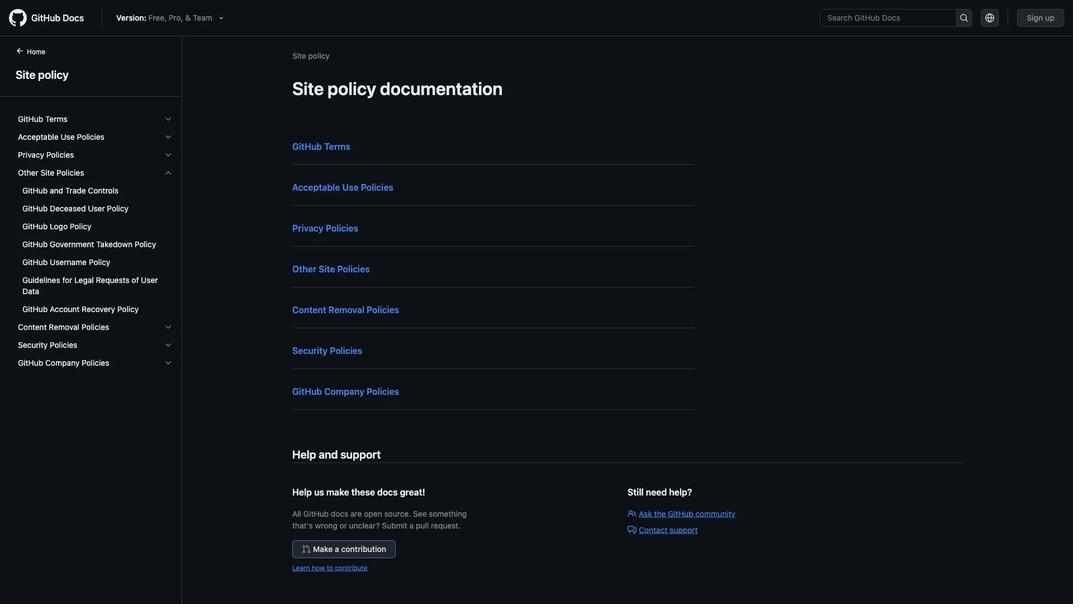 Task type: vqa. For each thing, say whether or not it's contained in the screenshot.
completed.
no



Task type: describe. For each thing, give the bounding box(es) containing it.
up
[[1046, 13, 1055, 22]]

learn how to contribute
[[293, 564, 368, 572]]

logo
[[50, 222, 68, 231]]

&
[[185, 13, 191, 22]]

ask the github community link
[[628, 509, 736, 518]]

unclear?
[[349, 521, 380, 530]]

sc 9kayk9 0 image for privacy policies
[[164, 150, 173, 159]]

home
[[27, 48, 45, 55]]

1 vertical spatial github terms
[[293, 141, 351, 152]]

acceptable use policies link
[[293, 182, 394, 193]]

select language: current language is english image
[[986, 13, 995, 22]]

make a contribution link
[[293, 540, 396, 558]]

need
[[646, 487, 667, 498]]

the
[[655, 509, 666, 518]]

and for help
[[319, 447, 338, 461]]

1 horizontal spatial security
[[293, 345, 328, 356]]

team
[[193, 13, 212, 22]]

other inside dropdown button
[[18, 168, 38, 177]]

other site policies element containing other site policies
[[9, 164, 182, 318]]

content removal policies button
[[13, 318, 177, 336]]

0 vertical spatial user
[[88, 204, 105, 213]]

github username policy link
[[13, 253, 177, 271]]

github government takedown policy link
[[13, 235, 177, 253]]

removal inside content removal policies dropdown button
[[49, 322, 79, 332]]

security inside "dropdown button"
[[18, 340, 48, 350]]

pro,
[[169, 13, 183, 22]]

privacy policies inside dropdown button
[[18, 150, 74, 159]]

sign up link
[[1018, 9, 1065, 27]]

0 vertical spatial docs
[[377, 487, 398, 498]]

other site policies link
[[293, 264, 370, 274]]

ask
[[639, 509, 653, 518]]

github company policies inside github company policies dropdown button
[[18, 358, 109, 367]]

submit
[[382, 521, 408, 530]]

github account recovery policy
[[22, 305, 139, 314]]

github logo policy
[[22, 222, 91, 231]]

policy down github government takedown policy link
[[89, 258, 110, 267]]

acceptable use policies button
[[13, 128, 177, 146]]

site policy for bottom site policy link
[[16, 68, 69, 81]]

guidelines
[[22, 275, 60, 285]]

site policy documentation
[[293, 78, 503, 99]]

documentation
[[380, 78, 503, 99]]

acceptable inside dropdown button
[[18, 132, 59, 142]]

make a contribution
[[313, 545, 387, 554]]

of
[[132, 275, 139, 285]]

1 horizontal spatial use
[[343, 182, 359, 193]]

contact support link
[[628, 525, 698, 534]]

other site policies button
[[13, 164, 177, 182]]

policies inside "dropdown button"
[[50, 340, 77, 350]]

version: free, pro, & team
[[116, 13, 212, 22]]

policy for recovery
[[117, 305, 139, 314]]

all
[[293, 509, 302, 518]]

0 horizontal spatial a
[[335, 545, 339, 554]]

free,
[[149, 13, 167, 22]]

security policies inside "dropdown button"
[[18, 340, 77, 350]]

legal
[[74, 275, 94, 285]]

github deceased user policy
[[22, 204, 129, 213]]

all github docs are open source. see something that's wrong or unclear? submit a pull request.
[[293, 509, 467, 530]]

github docs
[[31, 13, 84, 23]]

contact support
[[639, 525, 698, 534]]

deceased
[[50, 204, 86, 213]]

github company policies link
[[293, 386, 399, 397]]

1 horizontal spatial privacy
[[293, 223, 324, 234]]

home link
[[11, 46, 63, 58]]

takedown
[[96, 240, 133, 249]]

sign
[[1028, 13, 1044, 22]]

github and trade controls
[[22, 186, 119, 195]]

us
[[314, 487, 324, 498]]

help for help and support
[[293, 447, 316, 461]]

sign up
[[1028, 13, 1055, 22]]

controls
[[88, 186, 119, 195]]

sc 9kayk9 0 image for acceptable use policies
[[164, 133, 173, 142]]

security policies button
[[13, 336, 177, 354]]

learn how to contribute link
[[293, 564, 368, 572]]

source.
[[385, 509, 411, 518]]

sc 9kayk9 0 image for other site policies
[[164, 168, 173, 177]]

are
[[351, 509, 362, 518]]

request.
[[431, 521, 461, 530]]

github company policies button
[[13, 354, 177, 372]]

github terms link
[[293, 141, 351, 152]]

security policies link
[[293, 345, 363, 356]]

search image
[[960, 13, 969, 22]]

triangle down image
[[217, 13, 226, 22]]

site policy for topmost site policy link
[[293, 51, 330, 60]]

government
[[50, 240, 94, 249]]

1 horizontal spatial acceptable
[[293, 182, 340, 193]]

see
[[413, 509, 427, 518]]

something
[[429, 509, 467, 518]]

version:
[[116, 13, 146, 22]]

0 vertical spatial site policy link
[[293, 51, 330, 60]]

1 vertical spatial site policy link
[[13, 66, 168, 83]]

to
[[327, 564, 333, 572]]

guidelines for legal requests of user data link
[[13, 271, 177, 300]]

policy for takedown
[[135, 240, 156, 249]]

sc 9kayk9 0 image for github terms
[[164, 115, 173, 124]]

company inside dropdown button
[[45, 358, 80, 367]]

acceptable use policies inside dropdown button
[[18, 132, 104, 142]]



Task type: locate. For each thing, give the bounding box(es) containing it.
contribution
[[341, 545, 387, 554]]

privacy policies
[[18, 150, 74, 159], [293, 223, 359, 234]]

user down github and trade controls link on the top left
[[88, 204, 105, 213]]

0 horizontal spatial company
[[45, 358, 80, 367]]

how
[[312, 564, 325, 572]]

site policy element
[[0, 45, 182, 603]]

help?
[[670, 487, 693, 498]]

security policies up github company policies link
[[293, 345, 363, 356]]

1 horizontal spatial content
[[293, 305, 327, 315]]

0 horizontal spatial and
[[50, 186, 63, 195]]

1 horizontal spatial removal
[[329, 305, 365, 315]]

privacy inside dropdown button
[[18, 150, 44, 159]]

0 vertical spatial content removal policies
[[293, 305, 399, 315]]

0 horizontal spatial support
[[341, 447, 381, 461]]

help left us
[[293, 487, 312, 498]]

0 horizontal spatial acceptable
[[18, 132, 59, 142]]

sc 9kayk9 0 image inside github company policies dropdown button
[[164, 359, 173, 367]]

trade
[[65, 186, 86, 195]]

1 horizontal spatial other site policies
[[293, 264, 370, 274]]

0 horizontal spatial user
[[88, 204, 105, 213]]

1 help from the top
[[293, 447, 316, 461]]

content removal policies down other site policies link
[[293, 305, 399, 315]]

these
[[352, 487, 375, 498]]

site policy link
[[293, 51, 330, 60], [13, 66, 168, 83]]

account
[[50, 305, 80, 314]]

0 vertical spatial terms
[[45, 114, 68, 124]]

github username policy
[[22, 258, 110, 267]]

github and trade controls link
[[13, 182, 177, 200]]

sc 9kayk9 0 image inside the acceptable use policies dropdown button
[[164, 133, 173, 142]]

github logo policy link
[[13, 218, 177, 235]]

acceptable
[[18, 132, 59, 142], [293, 182, 340, 193]]

docs up source.
[[377, 487, 398, 498]]

other
[[18, 168, 38, 177], [293, 264, 317, 274]]

requests
[[96, 275, 130, 285]]

0 vertical spatial github company policies
[[18, 358, 109, 367]]

github company policies
[[18, 358, 109, 367], [293, 386, 399, 397]]

acceptable use policies up privacy policies link
[[293, 182, 394, 193]]

wrong
[[315, 521, 338, 530]]

docs
[[377, 487, 398, 498], [331, 509, 349, 518]]

Search GitHub Docs search field
[[821, 10, 957, 26]]

other down privacy policies link
[[293, 264, 317, 274]]

content removal policies down account
[[18, 322, 109, 332]]

1 vertical spatial company
[[324, 386, 365, 397]]

security policies down account
[[18, 340, 77, 350]]

sc 9kayk9 0 image inside privacy policies dropdown button
[[164, 150, 173, 159]]

terms inside dropdown button
[[45, 114, 68, 124]]

content down data
[[18, 322, 47, 332]]

1 vertical spatial help
[[293, 487, 312, 498]]

1 vertical spatial github company policies
[[293, 386, 399, 397]]

privacy policies button
[[13, 146, 177, 164]]

security down data
[[18, 340, 48, 350]]

make
[[327, 487, 349, 498]]

or
[[340, 521, 347, 530]]

0 vertical spatial and
[[50, 186, 63, 195]]

site inside other site policies dropdown button
[[41, 168, 54, 177]]

support
[[341, 447, 381, 461], [670, 525, 698, 534]]

privacy policies link
[[293, 223, 359, 234]]

0 horizontal spatial docs
[[331, 509, 349, 518]]

github company policies down security policies link
[[293, 386, 399, 397]]

use down github terms dropdown button
[[61, 132, 75, 142]]

help
[[293, 447, 316, 461], [293, 487, 312, 498]]

security
[[18, 340, 48, 350], [293, 345, 328, 356]]

1 vertical spatial content
[[18, 322, 47, 332]]

username
[[50, 258, 87, 267]]

1 horizontal spatial a
[[410, 521, 414, 530]]

use inside dropdown button
[[61, 132, 75, 142]]

content up security policies link
[[293, 305, 327, 315]]

1 horizontal spatial docs
[[377, 487, 398, 498]]

0 horizontal spatial content removal policies
[[18, 322, 109, 332]]

sc 9kayk9 0 image inside other site policies dropdown button
[[164, 168, 173, 177]]

0 vertical spatial acceptable
[[18, 132, 59, 142]]

4 sc 9kayk9 0 image from the top
[[164, 359, 173, 367]]

0 vertical spatial help
[[293, 447, 316, 461]]

0 vertical spatial site policy
[[293, 51, 330, 60]]

1 vertical spatial a
[[335, 545, 339, 554]]

0 horizontal spatial other site policies
[[18, 168, 84, 177]]

1 vertical spatial terms
[[324, 141, 351, 152]]

security up github company policies link
[[293, 345, 328, 356]]

sc 9kayk9 0 image for security policies
[[164, 341, 173, 350]]

0 horizontal spatial privacy policies
[[18, 150, 74, 159]]

None search field
[[821, 9, 973, 27]]

terms up the acceptable use policies dropdown button
[[45, 114, 68, 124]]

open
[[364, 509, 382, 518]]

1 vertical spatial other
[[293, 264, 317, 274]]

sc 9kayk9 0 image
[[164, 115, 173, 124], [164, 133, 173, 142], [164, 168, 173, 177], [164, 359, 173, 367]]

acceptable use policies down github terms dropdown button
[[18, 132, 104, 142]]

content removal policies inside dropdown button
[[18, 322, 109, 332]]

0 horizontal spatial use
[[61, 132, 75, 142]]

pull
[[416, 521, 429, 530]]

1 horizontal spatial site policy link
[[293, 51, 330, 60]]

0 horizontal spatial github terms
[[18, 114, 68, 124]]

1 vertical spatial sc 9kayk9 0 image
[[164, 323, 173, 332]]

1 sc 9kayk9 0 image from the top
[[164, 115, 173, 124]]

3 sc 9kayk9 0 image from the top
[[164, 168, 173, 177]]

0 vertical spatial removal
[[329, 305, 365, 315]]

1 horizontal spatial github company policies
[[293, 386, 399, 397]]

content inside dropdown button
[[18, 322, 47, 332]]

privacy
[[18, 150, 44, 159], [293, 223, 324, 234]]

1 horizontal spatial privacy policies
[[293, 223, 359, 234]]

0 horizontal spatial acceptable use policies
[[18, 132, 104, 142]]

a left 'pull'
[[410, 521, 414, 530]]

0 vertical spatial a
[[410, 521, 414, 530]]

contribute
[[335, 564, 368, 572]]

policy right takedown
[[135, 240, 156, 249]]

data
[[22, 287, 39, 296]]

0 horizontal spatial security
[[18, 340, 48, 350]]

0 horizontal spatial privacy
[[18, 150, 44, 159]]

2 vertical spatial sc 9kayk9 0 image
[[164, 341, 173, 350]]

0 vertical spatial content
[[293, 305, 327, 315]]

contact
[[639, 525, 668, 534]]

policy down controls on the left of the page
[[107, 204, 129, 213]]

other up github and trade controls
[[18, 168, 38, 177]]

other site policies element containing github and trade controls
[[9, 182, 182, 318]]

0 horizontal spatial other
[[18, 168, 38, 177]]

0 horizontal spatial security policies
[[18, 340, 77, 350]]

docs up 'or'
[[331, 509, 349, 518]]

policy for user
[[107, 204, 129, 213]]

privacy policies up other site policies link
[[293, 223, 359, 234]]

github government takedown policy
[[22, 240, 156, 249]]

sc 9kayk9 0 image for github company policies
[[164, 359, 173, 367]]

1 vertical spatial acceptable use policies
[[293, 182, 394, 193]]

content removal policies link
[[293, 305, 399, 315]]

1 vertical spatial content removal policies
[[18, 322, 109, 332]]

great!
[[400, 487, 425, 498]]

1 horizontal spatial security policies
[[293, 345, 363, 356]]

other site policies inside dropdown button
[[18, 168, 84, 177]]

sc 9kayk9 0 image for content removal policies
[[164, 323, 173, 332]]

2 other site policies element from the top
[[9, 182, 182, 318]]

company down security policies link
[[324, 386, 365, 397]]

sc 9kayk9 0 image
[[164, 150, 173, 159], [164, 323, 173, 332], [164, 341, 173, 350]]

1 vertical spatial privacy
[[293, 223, 324, 234]]

github terms button
[[13, 110, 177, 128]]

support up help us make these docs great! in the bottom left of the page
[[341, 447, 381, 461]]

policy down the github deceased user policy
[[70, 222, 91, 231]]

github company policies down security policies "dropdown button"
[[18, 358, 109, 367]]

1 horizontal spatial company
[[324, 386, 365, 397]]

0 horizontal spatial github company policies
[[18, 358, 109, 367]]

company
[[45, 358, 80, 367], [324, 386, 365, 397]]

1 sc 9kayk9 0 image from the top
[[164, 150, 173, 159]]

1 horizontal spatial github terms
[[293, 141, 351, 152]]

help and support
[[293, 447, 381, 461]]

that's
[[293, 521, 313, 530]]

company down security policies "dropdown button"
[[45, 358, 80, 367]]

sc 9kayk9 0 image inside security policies "dropdown button"
[[164, 341, 173, 350]]

and left trade
[[50, 186, 63, 195]]

privacy up other site policies link
[[293, 223, 324, 234]]

0 vertical spatial company
[[45, 358, 80, 367]]

and for github
[[50, 186, 63, 195]]

1 horizontal spatial support
[[670, 525, 698, 534]]

1 vertical spatial user
[[141, 275, 158, 285]]

community
[[696, 509, 736, 518]]

0 vertical spatial other
[[18, 168, 38, 177]]

1 vertical spatial use
[[343, 182, 359, 193]]

github docs link
[[9, 9, 93, 27]]

github account recovery policy link
[[13, 300, 177, 318]]

0 horizontal spatial terms
[[45, 114, 68, 124]]

0 horizontal spatial site policy link
[[13, 66, 168, 83]]

0 horizontal spatial removal
[[49, 322, 79, 332]]

1 horizontal spatial terms
[[324, 141, 351, 152]]

for
[[62, 275, 72, 285]]

1 vertical spatial other site policies
[[293, 264, 370, 274]]

user right the of
[[141, 275, 158, 285]]

use
[[61, 132, 75, 142], [343, 182, 359, 193]]

1 other site policies element from the top
[[9, 164, 182, 318]]

policy right recovery
[[117, 305, 139, 314]]

acceptable use policies
[[18, 132, 104, 142], [293, 182, 394, 193]]

other site policies down privacy policies link
[[293, 264, 370, 274]]

help for help us make these docs great!
[[293, 487, 312, 498]]

other site policies
[[18, 168, 84, 177], [293, 264, 370, 274]]

learn
[[293, 564, 310, 572]]

github terms up acceptable use policies link
[[293, 141, 351, 152]]

content removal policies
[[293, 305, 399, 315], [18, 322, 109, 332]]

and
[[50, 186, 63, 195], [319, 447, 338, 461]]

0 vertical spatial sc 9kayk9 0 image
[[164, 150, 173, 159]]

recovery
[[82, 305, 115, 314]]

1 vertical spatial support
[[670, 525, 698, 534]]

policy
[[107, 204, 129, 213], [70, 222, 91, 231], [135, 240, 156, 249], [89, 258, 110, 267], [117, 305, 139, 314]]

0 vertical spatial github terms
[[18, 114, 68, 124]]

1 vertical spatial docs
[[331, 509, 349, 518]]

0 horizontal spatial content
[[18, 322, 47, 332]]

and inside other site policies element
[[50, 186, 63, 195]]

user
[[88, 204, 105, 213], [141, 275, 158, 285]]

policy
[[308, 51, 330, 60], [38, 68, 69, 81], [328, 78, 376, 99]]

2 help from the top
[[293, 487, 312, 498]]

help us make these docs great!
[[293, 487, 425, 498]]

policies
[[77, 132, 104, 142], [46, 150, 74, 159], [57, 168, 84, 177], [361, 182, 394, 193], [326, 223, 359, 234], [338, 264, 370, 274], [367, 305, 399, 315], [82, 322, 109, 332], [50, 340, 77, 350], [330, 345, 363, 356], [82, 358, 109, 367], [367, 386, 399, 397]]

1 vertical spatial and
[[319, 447, 338, 461]]

other site policies up github and trade controls
[[18, 168, 84, 177]]

sc 9kayk9 0 image inside content removal policies dropdown button
[[164, 323, 173, 332]]

help up us
[[293, 447, 316, 461]]

github terms inside dropdown button
[[18, 114, 68, 124]]

0 vertical spatial acceptable use policies
[[18, 132, 104, 142]]

0 vertical spatial use
[[61, 132, 75, 142]]

1 vertical spatial site policy
[[16, 68, 69, 81]]

2 sc 9kayk9 0 image from the top
[[164, 323, 173, 332]]

github terms up the acceptable use policies dropdown button
[[18, 114, 68, 124]]

ask the github community
[[639, 509, 736, 518]]

1 vertical spatial privacy policies
[[293, 223, 359, 234]]

1 vertical spatial acceptable
[[293, 182, 340, 193]]

policies inside dropdown button
[[46, 150, 74, 159]]

use up privacy policies link
[[343, 182, 359, 193]]

sc 9kayk9 0 image inside github terms dropdown button
[[164, 115, 173, 124]]

still
[[628, 487, 644, 498]]

still need help?
[[628, 487, 693, 498]]

0 horizontal spatial site policy
[[16, 68, 69, 81]]

1 horizontal spatial and
[[319, 447, 338, 461]]

user inside guidelines for legal requests of user data
[[141, 275, 158, 285]]

3 sc 9kayk9 0 image from the top
[[164, 341, 173, 350]]

docs
[[63, 13, 84, 23]]

make
[[313, 545, 333, 554]]

1 horizontal spatial site policy
[[293, 51, 330, 60]]

0 vertical spatial privacy
[[18, 150, 44, 159]]

1 horizontal spatial acceptable use policies
[[293, 182, 394, 193]]

1 horizontal spatial content removal policies
[[293, 305, 399, 315]]

0 vertical spatial support
[[341, 447, 381, 461]]

2 sc 9kayk9 0 image from the top
[[164, 133, 173, 142]]

docs inside "all github docs are open source. see something that's wrong or unclear? submit a pull request."
[[331, 509, 349, 518]]

support down ask the github community link on the right bottom of page
[[670, 525, 698, 534]]

0 vertical spatial privacy policies
[[18, 150, 74, 159]]

1 horizontal spatial other
[[293, 264, 317, 274]]

removal down account
[[49, 322, 79, 332]]

1 vertical spatial removal
[[49, 322, 79, 332]]

github deceased user policy link
[[13, 200, 177, 218]]

github inside "all github docs are open source. see something that's wrong or unclear? submit a pull request."
[[304, 509, 329, 518]]

and up us
[[319, 447, 338, 461]]

a right make
[[335, 545, 339, 554]]

terms up acceptable use policies link
[[324, 141, 351, 152]]

privacy policies up github and trade controls
[[18, 150, 74, 159]]

github
[[31, 13, 61, 23], [18, 114, 43, 124], [293, 141, 322, 152], [22, 186, 48, 195], [22, 204, 48, 213], [22, 222, 48, 231], [22, 240, 48, 249], [22, 258, 48, 267], [22, 305, 48, 314], [18, 358, 43, 367], [293, 386, 322, 397], [304, 509, 329, 518], [669, 509, 694, 518]]

a inside "all github docs are open source. see something that's wrong or unclear? submit a pull request."
[[410, 521, 414, 530]]

removal down other site policies link
[[329, 305, 365, 315]]

privacy up github and trade controls
[[18, 150, 44, 159]]

removal
[[329, 305, 365, 315], [49, 322, 79, 332]]

guidelines for legal requests of user data
[[22, 275, 158, 296]]

site policy
[[293, 51, 330, 60], [16, 68, 69, 81]]

1 horizontal spatial user
[[141, 275, 158, 285]]

github terms
[[18, 114, 68, 124], [293, 141, 351, 152]]

other site policies element
[[9, 164, 182, 318], [9, 182, 182, 318]]

0 vertical spatial other site policies
[[18, 168, 84, 177]]



